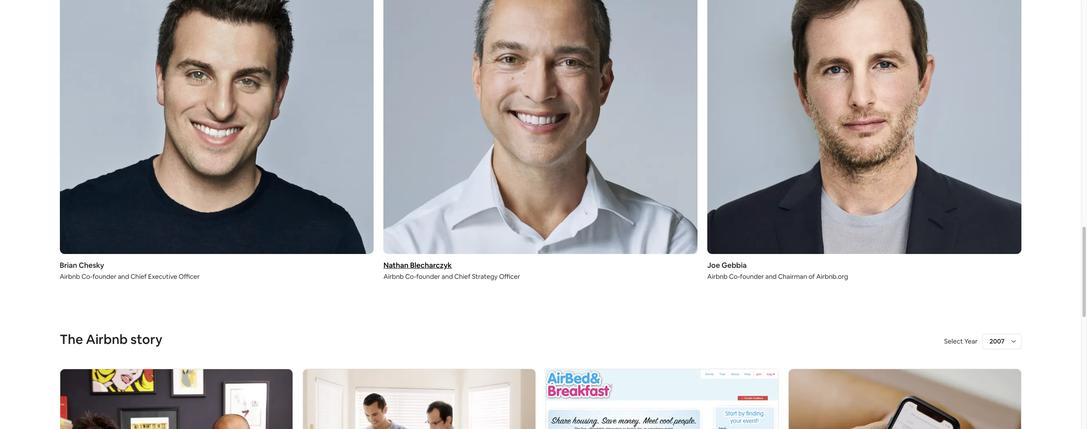 Task type: describe. For each thing, give the bounding box(es) containing it.
airbnb for nathan
[[383, 273, 404, 281]]

140602_airbnb_brian_3837_squarecrop image
[[60, 0, 374, 254]]

2007 button
[[983, 334, 1021, 350]]

brian
[[60, 261, 77, 270]]

co- for blecharczyk
[[405, 273, 416, 281]]

co- for gebbia
[[729, 273, 740, 281]]

officer for chesky
[[179, 273, 200, 281]]

airbnb co-founder and chief executive officer
[[60, 273, 200, 281]]

and for chesky
[[118, 273, 129, 281]]

chairman
[[778, 273, 807, 281]]

nathan blecharczyk
[[383, 261, 452, 270]]

select
[[944, 338, 963, 346]]

of
[[809, 273, 815, 281]]

airbnb co-founder and chairman of airbnb.org
[[707, 273, 848, 281]]

chief for chesky
[[131, 273, 147, 281]]

story
[[131, 331, 162, 348]]

chesky
[[79, 261, 104, 270]]

joe gebbia link
[[707, 0, 1021, 271]]

the
[[60, 331, 83, 348]]

airbnb for joe
[[707, 273, 728, 281]]

executive
[[148, 273, 177, 281]]

nathan blecharczyk link
[[368, 0, 713, 271]]

airbnb co-founder and chief strategy officer
[[383, 273, 520, 281]]

brian chesky
[[60, 261, 104, 270]]



Task type: vqa. For each thing, say whether or not it's contained in the screenshot.
Joe Gebbia Link
yes



Task type: locate. For each thing, give the bounding box(es) containing it.
co- down gebbia
[[729, 273, 740, 281]]

0 horizontal spatial co-
[[81, 273, 92, 281]]

joe
[[707, 261, 720, 270]]

0 horizontal spatial founder
[[92, 273, 116, 281]]

1 horizontal spatial chief
[[454, 273, 470, 281]]

strategy
[[472, 273, 498, 281]]

1 horizontal spatial and
[[442, 273, 453, 281]]

2 co- from the left
[[405, 273, 416, 281]]

founder for gebbia
[[740, 273, 764, 281]]

1 chief from the left
[[131, 273, 147, 281]]

chief
[[131, 273, 147, 281], [454, 273, 470, 281]]

officer right executive
[[179, 273, 200, 281]]

chief left "strategy"
[[454, 273, 470, 281]]

airbnb for brian
[[60, 273, 80, 281]]

the airbnb story
[[60, 331, 162, 348]]

officer for blecharczyk
[[499, 273, 520, 281]]

co- down chesky
[[81, 273, 92, 281]]

2 chief from the left
[[454, 273, 470, 281]]

founder for chesky
[[92, 273, 116, 281]]

0 horizontal spatial chief
[[131, 273, 147, 281]]

gebbia
[[722, 261, 747, 270]]

and left the chairman
[[765, 273, 777, 281]]

nathan
[[383, 261, 409, 270]]

1 founder from the left
[[92, 273, 116, 281]]

airbnb
[[60, 273, 80, 281], [383, 273, 404, 281], [707, 273, 728, 281], [86, 331, 128, 348]]

2 officer from the left
[[499, 273, 520, 281]]

airbnb down joe
[[707, 273, 728, 281]]

1 horizontal spatial founder
[[416, 273, 440, 281]]

year
[[964, 338, 978, 346]]

0 horizontal spatial officer
[[179, 273, 200, 281]]

co-
[[81, 273, 92, 281], [405, 273, 416, 281], [729, 273, 740, 281]]

chief for blecharczyk
[[454, 273, 470, 281]]

1 and from the left
[[118, 273, 129, 281]]

2 founder from the left
[[416, 273, 440, 281]]

1 co- from the left
[[81, 273, 92, 281]]

1 horizontal spatial co-
[[405, 273, 416, 281]]

1 horizontal spatial officer
[[499, 273, 520, 281]]

3 co- from the left
[[729, 273, 740, 281]]

2 horizontal spatial founder
[[740, 273, 764, 281]]

founder for blecharczyk
[[416, 273, 440, 281]]

co- down nathan blecharczyk
[[405, 273, 416, 281]]

and for gebbia
[[765, 273, 777, 281]]

co- for chesky
[[81, 273, 92, 281]]

officer right "strategy"
[[499, 273, 520, 281]]

3 and from the left
[[765, 273, 777, 281]]

2007
[[989, 338, 1005, 346]]

chief left executive
[[131, 273, 147, 281]]

and
[[118, 273, 129, 281], [442, 273, 453, 281], [765, 273, 777, 281]]

officer
[[179, 273, 200, 281], [499, 273, 520, 281]]

3 founder from the left
[[740, 273, 764, 281]]

joe gebbia
[[707, 261, 747, 270]]

1 officer from the left
[[179, 273, 200, 281]]

brian chesky link
[[60, 0, 374, 271]]

founder down chesky
[[92, 273, 116, 281]]

and left executive
[[118, 273, 129, 281]]

blecharczyk
[[410, 261, 452, 270]]

2 horizontal spatial and
[[765, 273, 777, 281]]

2 horizontal spatial co-
[[729, 273, 740, 281]]

airbnb down brian
[[60, 273, 80, 281]]

airbnb right the
[[86, 331, 128, 348]]

airbnb.org
[[816, 273, 848, 281]]

and down blecharczyk
[[442, 273, 453, 281]]

airbnb down nathan
[[383, 273, 404, 281]]

select year
[[944, 338, 978, 346]]

leadership_nate image
[[368, 0, 713, 270]]

founder down gebbia
[[740, 273, 764, 281]]

2 and from the left
[[442, 273, 453, 281]]

airbnb_joe_square image
[[707, 0, 1021, 254]]

founder down blecharczyk
[[416, 273, 440, 281]]

0 horizontal spatial and
[[118, 273, 129, 281]]

founder
[[92, 273, 116, 281], [416, 273, 440, 281], [740, 273, 764, 281]]

and for blecharczyk
[[442, 273, 453, 281]]



